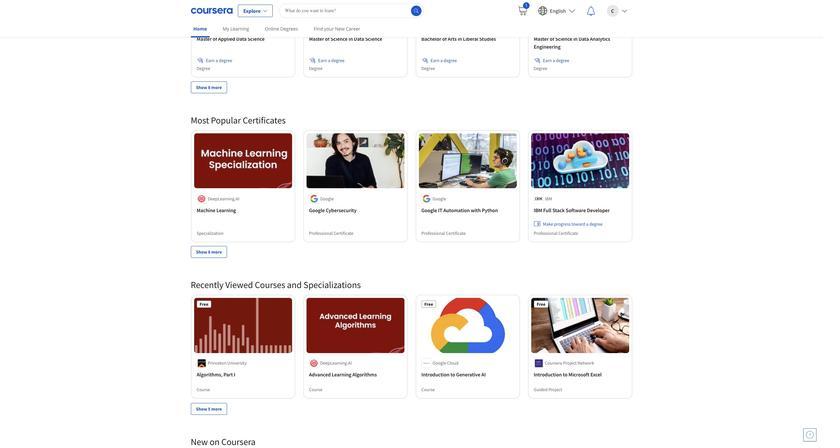 Task type: locate. For each thing, give the bounding box(es) containing it.
to down cloud
[[451, 372, 455, 378]]

8 inside most popular certificates collection element
[[208, 249, 210, 255]]

master of science in data science link
[[309, 35, 402, 43]]

None search field
[[279, 3, 424, 18]]

network
[[578, 361, 594, 366]]

google up google cybersecurity
[[320, 196, 334, 202]]

in left analytics
[[574, 35, 578, 42]]

degree inside most popular certificates collection element
[[590, 221, 603, 227]]

0 vertical spatial show 8 more
[[196, 84, 222, 90]]

google it automation with python
[[422, 207, 498, 213]]

0 vertical spatial new
[[335, 26, 345, 32]]

show
[[196, 84, 207, 90], [196, 249, 207, 255], [196, 406, 207, 412]]

degree for master of science in data analytics engineering
[[556, 57, 569, 63]]

0 horizontal spatial introduction
[[422, 372, 450, 378]]

new left on
[[191, 436, 208, 448]]

degree for master of science in data science
[[309, 65, 323, 71]]

science down "find your new career"
[[331, 35, 348, 42]]

3 earn a degree from the left
[[431, 57, 457, 63]]

0 horizontal spatial in
[[349, 35, 353, 42]]

0 vertical spatial show
[[196, 84, 207, 90]]

science
[[248, 35, 265, 42], [331, 35, 348, 42], [365, 35, 382, 42], [555, 35, 572, 42]]

2 master from the left
[[309, 35, 324, 42]]

2 in from the left
[[458, 35, 462, 42]]

0 vertical spatial more
[[211, 84, 222, 90]]

professional certificate for cybersecurity
[[309, 230, 354, 236]]

2 horizontal spatial data
[[579, 35, 589, 42]]

learning inside most popular certificates collection element
[[216, 207, 236, 213]]

a down "master of science in data science"
[[328, 57, 330, 63]]

your
[[324, 26, 334, 32]]

master up engineering
[[534, 35, 549, 42]]

8 for show 8 more button inside most popular certificates collection element
[[208, 249, 210, 255]]

0 horizontal spatial to
[[451, 372, 455, 378]]

1 earn a degree from the left
[[206, 57, 232, 63]]

earn down "master of science in data science"
[[318, 57, 327, 63]]

university up i
[[227, 361, 247, 366]]

2 horizontal spatial course
[[422, 387, 435, 393]]

0 vertical spatial 8
[[208, 84, 210, 90]]

to
[[451, 372, 455, 378], [563, 372, 568, 378]]

1 vertical spatial coursera
[[221, 436, 256, 448]]

project right guided
[[549, 387, 562, 393]]

1 course from the left
[[197, 387, 210, 393]]

part
[[224, 372, 233, 378]]

1 vertical spatial more
[[211, 249, 222, 255]]

google for google cloud
[[433, 361, 446, 366]]

1 horizontal spatial data
[[354, 35, 364, 42]]

1 horizontal spatial master
[[309, 35, 324, 42]]

1 vertical spatial 8
[[208, 249, 210, 255]]

2 vertical spatial learning
[[332, 372, 351, 378]]

2 horizontal spatial professional
[[534, 230, 558, 236]]

google left cybersecurity
[[309, 207, 325, 213]]

8 inside earn your degree collection element
[[208, 84, 210, 90]]

3 degree from the left
[[422, 65, 435, 71]]

of for university of michigan
[[228, 24, 232, 30]]

2 horizontal spatial master
[[534, 35, 549, 42]]

of left applied on the top left of the page
[[213, 35, 217, 42]]

3 in from the left
[[574, 35, 578, 42]]

deeplearning.ai
[[208, 196, 239, 202], [320, 361, 352, 366]]

c
[[611, 7, 614, 14]]

show 8 more button inside most popular certificates collection element
[[191, 246, 227, 258]]

studies
[[479, 35, 496, 42]]

0 vertical spatial coursera
[[545, 361, 562, 366]]

degree for master of science in data analytics engineering
[[534, 65, 547, 71]]

2 professional certificate from the left
[[422, 230, 466, 236]]

master for master of applied data science
[[197, 35, 212, 42]]

2 show 8 more from the top
[[196, 249, 222, 255]]

0 vertical spatial show 8 more button
[[191, 81, 227, 93]]

0 horizontal spatial certificate
[[334, 230, 354, 236]]

of left arts
[[442, 35, 447, 42]]

1 master from the left
[[197, 35, 212, 42]]

ibm
[[545, 196, 552, 202], [534, 207, 542, 213]]

data inside master of science in data analytics engineering
[[579, 35, 589, 42]]

professional certificate for it
[[422, 230, 466, 236]]

introduction to generative ai
[[422, 372, 486, 378]]

c button
[[602, 0, 633, 21]]

degree down "developer"
[[590, 221, 603, 227]]

1 professional from the left
[[309, 230, 333, 236]]

2 earn from the left
[[318, 57, 327, 63]]

2 more from the top
[[211, 249, 222, 255]]

home link
[[191, 21, 210, 37]]

2 free from the left
[[424, 301, 433, 307]]

show 8 more inside most popular certificates collection element
[[196, 249, 222, 255]]

3 master from the left
[[534, 35, 549, 42]]

deeplearning.ai for machine
[[208, 196, 239, 202]]

earn a degree down applied on the top left of the page
[[206, 57, 232, 63]]

3 earn from the left
[[431, 57, 440, 63]]

course for advanced learning algorithms
[[309, 387, 323, 393]]

2 show from the top
[[196, 249, 207, 255]]

cloud
[[447, 361, 459, 366]]

earn for master of science in data analytics engineering
[[543, 57, 552, 63]]

2 earn a degree from the left
[[318, 57, 345, 63]]

certificates
[[243, 114, 286, 126]]

most popular certificates
[[191, 114, 286, 126]]

a down 'master of applied data science'
[[216, 57, 218, 63]]

1 introduction from the left
[[422, 372, 450, 378]]

science up engineering
[[555, 35, 572, 42]]

master down home
[[197, 35, 212, 42]]

project
[[563, 361, 577, 366], [549, 387, 562, 393]]

university up "master of science in data science"
[[320, 24, 340, 30]]

degree down master of science in data analytics engineering
[[556, 57, 569, 63]]

0 horizontal spatial master
[[197, 35, 212, 42]]

earn for bachelor of arts in liberal studies
[[431, 57, 440, 63]]

degrees
[[280, 26, 298, 32]]

earn a degree down engineering
[[543, 57, 569, 63]]

more
[[211, 84, 222, 90], [211, 249, 222, 255], [211, 406, 222, 412]]

0 horizontal spatial project
[[549, 387, 562, 393]]

to down coursera project network
[[563, 372, 568, 378]]

degree for bachelor of arts in liberal studies
[[444, 57, 457, 63]]

science inside master of science in data analytics engineering
[[555, 35, 572, 42]]

earn down engineering
[[543, 57, 552, 63]]

science down 'michigan'
[[248, 35, 265, 42]]

of up engineering
[[550, 35, 554, 42]]

learning for advanced learning algorithms
[[332, 372, 351, 378]]

0 horizontal spatial professional certificate
[[309, 230, 354, 236]]

university up applied on the top left of the page
[[208, 24, 227, 30]]

deeplearning.ai up machine learning at the left top
[[208, 196, 239, 202]]

degree down "master of science in data science"
[[331, 57, 345, 63]]

1 horizontal spatial free
[[424, 301, 433, 307]]

2 introduction from the left
[[534, 372, 562, 378]]

degree for bachelor of arts in liberal studies
[[422, 65, 435, 71]]

free for introduction to microsoft excel
[[537, 301, 546, 307]]

1 to from the left
[[451, 372, 455, 378]]

1 horizontal spatial in
[[458, 35, 462, 42]]

2 show 8 more button from the top
[[191, 246, 227, 258]]

learning right the advanced
[[332, 372, 351, 378]]

my
[[223, 26, 229, 32]]

deeplearning.ai up advanced learning algorithms
[[320, 361, 352, 366]]

1 horizontal spatial new
[[335, 26, 345, 32]]

show 5 more button
[[191, 403, 227, 415]]

of inside master of science in data analytics engineering
[[550, 35, 554, 42]]

1 vertical spatial new
[[191, 436, 208, 448]]

2 vertical spatial show
[[196, 406, 207, 412]]

3 data from the left
[[579, 35, 589, 42]]

1 horizontal spatial certificate
[[446, 230, 466, 236]]

help center image
[[806, 431, 814, 439]]

princeton university
[[208, 361, 247, 366]]

generative
[[456, 372, 481, 378]]

2 course from the left
[[309, 387, 323, 393]]

google it automation with python link
[[422, 206, 514, 214]]

professional down google cybersecurity
[[309, 230, 333, 236]]

earn a degree down arts
[[431, 57, 457, 63]]

1 more from the top
[[211, 84, 222, 90]]

1 certificate from the left
[[334, 230, 354, 236]]

show 5 more
[[196, 406, 222, 412]]

0 horizontal spatial ibm
[[534, 207, 542, 213]]

ibm up full
[[545, 196, 552, 202]]

of for master of science in data science
[[325, 35, 330, 42]]

2 data from the left
[[354, 35, 364, 42]]

certificate for cybersecurity
[[334, 230, 354, 236]]

degree
[[197, 65, 210, 71], [309, 65, 323, 71], [422, 65, 435, 71], [534, 65, 547, 71]]

new right the your
[[335, 26, 345, 32]]

master for master of science in data science
[[309, 35, 324, 42]]

show inside most popular certificates collection element
[[196, 249, 207, 255]]

learning up master of applied data science link
[[230, 26, 249, 32]]

4 degree from the left
[[534, 65, 547, 71]]

professional
[[309, 230, 333, 236], [422, 230, 445, 236], [534, 230, 558, 236]]

degree down applied on the top left of the page
[[219, 57, 232, 63]]

2 to from the left
[[563, 372, 568, 378]]

1 horizontal spatial course
[[309, 387, 323, 393]]

1 horizontal spatial coursera
[[545, 361, 562, 366]]

3 free from the left
[[537, 301, 546, 307]]

google cloud
[[433, 361, 459, 366]]

in down career
[[349, 35, 353, 42]]

a for master of science in data science
[[328, 57, 330, 63]]

ibm full stack software developer
[[534, 207, 610, 213]]

data
[[236, 35, 247, 42], [354, 35, 364, 42], [579, 35, 589, 42]]

show inside button
[[196, 406, 207, 412]]

a down engineering
[[553, 57, 555, 63]]

0 horizontal spatial professional
[[309, 230, 333, 236]]

course for introduction to generative ai
[[422, 387, 435, 393]]

3 professional certificate from the left
[[534, 230, 578, 236]]

data down my learning
[[236, 35, 247, 42]]

google for google cybersecurity
[[309, 207, 325, 213]]

earn a degree for master of applied data science
[[206, 57, 232, 63]]

show inside earn your degree collection element
[[196, 84, 207, 90]]

machine learning
[[197, 207, 236, 213]]

professional certificate down it
[[422, 230, 466, 236]]

1 8 from the top
[[208, 84, 210, 90]]

in inside master of science in data analytics engineering
[[574, 35, 578, 42]]

introduction for introduction to generative ai
[[422, 372, 450, 378]]

professional certificate
[[309, 230, 354, 236], [422, 230, 466, 236], [534, 230, 578, 236]]

0 vertical spatial project
[[563, 361, 577, 366]]

master inside master of science in data analytics engineering
[[534, 35, 549, 42]]

master
[[197, 35, 212, 42], [309, 35, 324, 42], [534, 35, 549, 42]]

1 vertical spatial show 8 more
[[196, 249, 222, 255]]

1 vertical spatial show
[[196, 249, 207, 255]]

0 horizontal spatial free
[[200, 301, 208, 307]]

1 horizontal spatial ibm
[[545, 196, 552, 202]]

project for guided
[[549, 387, 562, 393]]

2 professional from the left
[[422, 230, 445, 236]]

8
[[208, 84, 210, 90], [208, 249, 210, 255]]

2 degree from the left
[[309, 65, 323, 71]]

3 show from the top
[[196, 406, 207, 412]]

my learning
[[223, 26, 249, 32]]

1 in from the left
[[349, 35, 353, 42]]

on
[[210, 436, 220, 448]]

google inside recently viewed courses and specializations collection element
[[433, 361, 446, 366]]

2 vertical spatial more
[[211, 406, 222, 412]]

2 science from the left
[[331, 35, 348, 42]]

1 horizontal spatial professional
[[422, 230, 445, 236]]

data down career
[[354, 35, 364, 42]]

algorithms, part i
[[197, 372, 235, 378]]

google left cloud
[[433, 361, 446, 366]]

2 horizontal spatial free
[[537, 301, 546, 307]]

cybersecurity
[[326, 207, 357, 213]]

specialization
[[197, 230, 224, 236]]

courses
[[255, 279, 285, 291]]

deeplearning.ai inside recently viewed courses and specializations collection element
[[320, 361, 352, 366]]

show 8 more for show 8 more button within earn your degree collection element
[[196, 84, 222, 90]]

of left 'michigan'
[[228, 24, 232, 30]]

project up introduction to microsoft excel on the right of page
[[563, 361, 577, 366]]

1 horizontal spatial project
[[563, 361, 577, 366]]

professional certificate down google cybersecurity
[[309, 230, 354, 236]]

show 8 more button
[[191, 81, 227, 93], [191, 246, 227, 258]]

more inside most popular certificates collection element
[[211, 249, 222, 255]]

english
[[550, 7, 566, 14]]

ibm left full
[[534, 207, 542, 213]]

4 earn a degree from the left
[[543, 57, 569, 63]]

coursera inside recently viewed courses and specializations collection element
[[545, 361, 562, 366]]

certificate down cybersecurity
[[334, 230, 354, 236]]

progress
[[554, 221, 571, 227]]

in right arts
[[458, 35, 462, 42]]

guided project
[[534, 387, 562, 393]]

show 8 more inside earn your degree collection element
[[196, 84, 222, 90]]

2 horizontal spatial in
[[574, 35, 578, 42]]

1 horizontal spatial to
[[563, 372, 568, 378]]

certificate down the make progress toward a degree
[[559, 230, 578, 236]]

find your new career
[[314, 26, 360, 32]]

1 vertical spatial learning
[[216, 207, 236, 213]]

earn a degree down "master of science in data science"
[[318, 57, 345, 63]]

4 earn from the left
[[543, 57, 552, 63]]

most
[[191, 114, 209, 126]]

certificate
[[334, 230, 354, 236], [446, 230, 466, 236], [559, 230, 578, 236]]

advanced learning algorithms
[[309, 372, 377, 378]]

and
[[287, 279, 302, 291]]

shopping cart: 1 item element
[[517, 2, 530, 16]]

1 show 8 more button from the top
[[191, 81, 227, 93]]

0 horizontal spatial coursera
[[221, 436, 256, 448]]

more inside button
[[211, 406, 222, 412]]

a for bachelor of arts in liberal studies
[[440, 57, 443, 63]]

course down the advanced
[[309, 387, 323, 393]]

1 free from the left
[[200, 301, 208, 307]]

free
[[200, 301, 208, 307], [424, 301, 433, 307], [537, 301, 546, 307]]

more inside earn your degree collection element
[[211, 84, 222, 90]]

4 science from the left
[[555, 35, 572, 42]]

master of science in data analytics engineering
[[534, 35, 610, 50]]

a down bachelor
[[440, 57, 443, 63]]

0 horizontal spatial data
[[236, 35, 247, 42]]

learning right machine
[[216, 207, 236, 213]]

deeplearning.ai for advanced
[[320, 361, 352, 366]]

coursera
[[545, 361, 562, 366], [221, 436, 256, 448]]

certificate down automation
[[446, 230, 466, 236]]

data left analytics
[[579, 35, 589, 42]]

earn a degree for master of science in data analytics engineering
[[543, 57, 569, 63]]

professional certificate down progress on the right
[[534, 230, 578, 236]]

2 horizontal spatial professional certificate
[[534, 230, 578, 236]]

0 horizontal spatial new
[[191, 436, 208, 448]]

1 degree from the left
[[197, 65, 210, 71]]

1 horizontal spatial deeplearning.ai
[[320, 361, 352, 366]]

degree down arts
[[444, 57, 457, 63]]

introduction down google cloud
[[422, 372, 450, 378]]

introduction to microsoft excel link
[[534, 371, 627, 379]]

2 certificate from the left
[[446, 230, 466, 236]]

1 show from the top
[[196, 84, 207, 90]]

of left career
[[341, 24, 344, 30]]

colorado
[[345, 24, 363, 30]]

earn down 'master of applied data science'
[[206, 57, 215, 63]]

to for generative
[[451, 372, 455, 378]]

introduction up guided project at the right of page
[[534, 372, 562, 378]]

coursera right on
[[221, 436, 256, 448]]

1 horizontal spatial professional certificate
[[422, 230, 466, 236]]

3 more from the top
[[211, 406, 222, 412]]

course down introduction to generative ai
[[422, 387, 435, 393]]

earn down bachelor
[[431, 57, 440, 63]]

science down boulder on the top of page
[[365, 35, 382, 42]]

1 vertical spatial project
[[549, 387, 562, 393]]

1 vertical spatial deeplearning.ai
[[320, 361, 352, 366]]

introduction
[[422, 372, 450, 378], [534, 372, 562, 378]]

0 vertical spatial deeplearning.ai
[[208, 196, 239, 202]]

1 data from the left
[[236, 35, 247, 42]]

show 8 more button inside earn your degree collection element
[[191, 81, 227, 93]]

career
[[346, 26, 360, 32]]

2 horizontal spatial certificate
[[559, 230, 578, 236]]

0 horizontal spatial course
[[197, 387, 210, 393]]

deeplearning.ai inside most popular certificates collection element
[[208, 196, 239, 202]]

coursera up introduction to microsoft excel on the right of page
[[545, 361, 562, 366]]

earn a degree for bachelor of arts in liberal studies
[[431, 57, 457, 63]]

1 earn from the left
[[206, 57, 215, 63]]

ibm for ibm full stack software developer
[[534, 207, 542, 213]]

earn
[[206, 57, 215, 63], [318, 57, 327, 63], [431, 57, 440, 63], [543, 57, 552, 63]]

3 course from the left
[[422, 387, 435, 393]]

0 vertical spatial ibm
[[545, 196, 552, 202]]

professional down make
[[534, 230, 558, 236]]

stack
[[553, 207, 565, 213]]

2 8 from the top
[[208, 249, 210, 255]]

course
[[197, 387, 210, 393], [309, 387, 323, 393], [422, 387, 435, 393]]

course down algorithms,
[[197, 387, 210, 393]]

master down find
[[309, 35, 324, 42]]

learning inside recently viewed courses and specializations collection element
[[332, 372, 351, 378]]

of down the your
[[325, 35, 330, 42]]

new
[[335, 26, 345, 32], [191, 436, 208, 448]]

0 horizontal spatial deeplearning.ai
[[208, 196, 239, 202]]

1 horizontal spatial introduction
[[534, 372, 562, 378]]

3 certificate from the left
[[559, 230, 578, 236]]

1 vertical spatial show 8 more button
[[191, 246, 227, 258]]

1 professional certificate from the left
[[309, 230, 354, 236]]

professional down it
[[422, 230, 445, 236]]

data for master of science in data science
[[354, 35, 364, 42]]

1 show 8 more from the top
[[196, 84, 222, 90]]

google left it
[[422, 207, 437, 213]]

1 vertical spatial ibm
[[534, 207, 542, 213]]

1 link
[[512, 0, 533, 21]]



Task type: describe. For each thing, give the bounding box(es) containing it.
my learning link
[[220, 21, 252, 36]]

recently viewed courses and specializations collection element
[[187, 269, 636, 426]]

show for recently
[[196, 406, 207, 412]]

of for master of applied data science
[[213, 35, 217, 42]]

ai
[[482, 372, 486, 378]]

it
[[438, 207, 443, 213]]

english button
[[533, 0, 581, 21]]

viewed
[[225, 279, 253, 291]]

in for studies
[[458, 35, 462, 42]]

1
[[525, 2, 528, 8]]

professional for it
[[422, 230, 445, 236]]

google cybersecurity link
[[309, 206, 402, 214]]

online degrees link
[[262, 21, 301, 36]]

in for analytics
[[574, 35, 578, 42]]

excel
[[591, 372, 602, 378]]

ibm full stack software developer link
[[534, 206, 627, 214]]

software
[[566, 207, 586, 213]]

machine
[[197, 207, 215, 213]]

3 science from the left
[[365, 35, 382, 42]]

university of michigan
[[208, 24, 250, 30]]

recently
[[191, 279, 224, 291]]

coursera project network
[[545, 361, 594, 366]]

university for applied
[[208, 24, 227, 30]]

master of applied data science
[[197, 35, 265, 42]]

find
[[314, 26, 323, 32]]

more for recently
[[211, 406, 222, 412]]

specializations
[[304, 279, 361, 291]]

of for university of colorado boulder
[[341, 24, 344, 30]]

with
[[471, 207, 481, 213]]

online
[[265, 26, 279, 32]]

a for master of science in data analytics engineering
[[553, 57, 555, 63]]

data for master of science in data analytics engineering
[[579, 35, 589, 42]]

analytics
[[590, 35, 610, 42]]

learning for machine learning
[[216, 207, 236, 213]]

online degrees
[[265, 26, 298, 32]]

advanced
[[309, 372, 331, 378]]

algorithms, part i link
[[197, 371, 289, 379]]

make
[[543, 221, 553, 227]]

popular
[[211, 114, 241, 126]]

master of science in data analytics engineering link
[[534, 35, 627, 50]]

introduction for introduction to microsoft excel
[[534, 372, 562, 378]]

machine learning link
[[197, 206, 289, 214]]

engineering
[[534, 43, 561, 50]]

show 8 more for show 8 more button inside most popular certificates collection element
[[196, 249, 222, 255]]

3 professional from the left
[[534, 230, 558, 236]]

michigan
[[233, 24, 250, 30]]

explore
[[243, 7, 261, 14]]

degree for master of applied data science
[[197, 65, 210, 71]]

degree for master of science in data science
[[331, 57, 345, 63]]

google for google it automation with python
[[422, 207, 437, 213]]

professional for cybersecurity
[[309, 230, 333, 236]]

full
[[543, 207, 552, 213]]

earn a degree for master of science in data science
[[318, 57, 345, 63]]

certificate for it
[[446, 230, 466, 236]]

new inside 'link'
[[335, 26, 345, 32]]

a right toward
[[586, 221, 589, 227]]

applied
[[218, 35, 235, 42]]

explore button
[[238, 4, 273, 17]]

degree for master of applied data science
[[219, 57, 232, 63]]

i
[[234, 372, 235, 378]]

university of colorado boulder
[[320, 24, 379, 30]]

university for science
[[320, 24, 340, 30]]

advanced learning algorithms link
[[309, 371, 402, 379]]

recently viewed courses and specializations
[[191, 279, 361, 291]]

most popular certificates collection element
[[187, 104, 636, 269]]

toward
[[572, 221, 585, 227]]

arts
[[448, 35, 457, 42]]

in for science
[[349, 35, 353, 42]]

of for master of science in data analytics engineering
[[550, 35, 554, 42]]

more for most
[[211, 249, 222, 255]]

bachelor
[[422, 35, 441, 42]]

bachelor of arts in liberal studies link
[[422, 35, 514, 43]]

master for master of science in data analytics engineering
[[534, 35, 549, 42]]

8 for show 8 more button within earn your degree collection element
[[208, 84, 210, 90]]

google up it
[[433, 196, 446, 202]]

microsoft
[[569, 372, 590, 378]]

master of science in data science
[[309, 35, 382, 42]]

boulder
[[364, 24, 379, 30]]

show for most
[[196, 249, 207, 255]]

earn for master of applied data science
[[206, 57, 215, 63]]

5
[[208, 406, 210, 412]]

course for algorithms, part i
[[197, 387, 210, 393]]

of for bachelor of arts in liberal studies
[[442, 35, 447, 42]]

developer
[[587, 207, 610, 213]]

1 science from the left
[[248, 35, 265, 42]]

algorithms
[[352, 372, 377, 378]]

a for master of applied data science
[[216, 57, 218, 63]]

google cybersecurity
[[309, 207, 357, 213]]

guided
[[534, 387, 548, 393]]

python
[[482, 207, 498, 213]]

new on coursera
[[191, 436, 256, 448]]

algorithms,
[[197, 372, 223, 378]]

project for coursera
[[563, 361, 577, 366]]

What do you want to learn? text field
[[279, 3, 424, 18]]

find your new career link
[[311, 21, 363, 36]]

automation
[[444, 207, 470, 213]]

introduction to generative ai link
[[422, 371, 514, 379]]

make progress toward a degree
[[543, 221, 603, 227]]

university inside recently viewed courses and specializations collection element
[[227, 361, 247, 366]]

home
[[193, 26, 207, 32]]

0 vertical spatial learning
[[230, 26, 249, 32]]

free for algorithms, part i
[[200, 301, 208, 307]]

liberal
[[463, 35, 478, 42]]

princeton
[[208, 361, 226, 366]]

coursera image
[[191, 5, 233, 16]]

ibm for ibm
[[545, 196, 552, 202]]

free for introduction to generative ai
[[424, 301, 433, 307]]

earn your degree collection element
[[187, 0, 636, 104]]

master of applied data science link
[[197, 35, 289, 43]]

bachelor of arts in liberal studies
[[422, 35, 496, 42]]

to for microsoft
[[563, 372, 568, 378]]

introduction to microsoft excel
[[534, 372, 602, 378]]

earn for master of science in data science
[[318, 57, 327, 63]]



Task type: vqa. For each thing, say whether or not it's contained in the screenshot.
Google
yes



